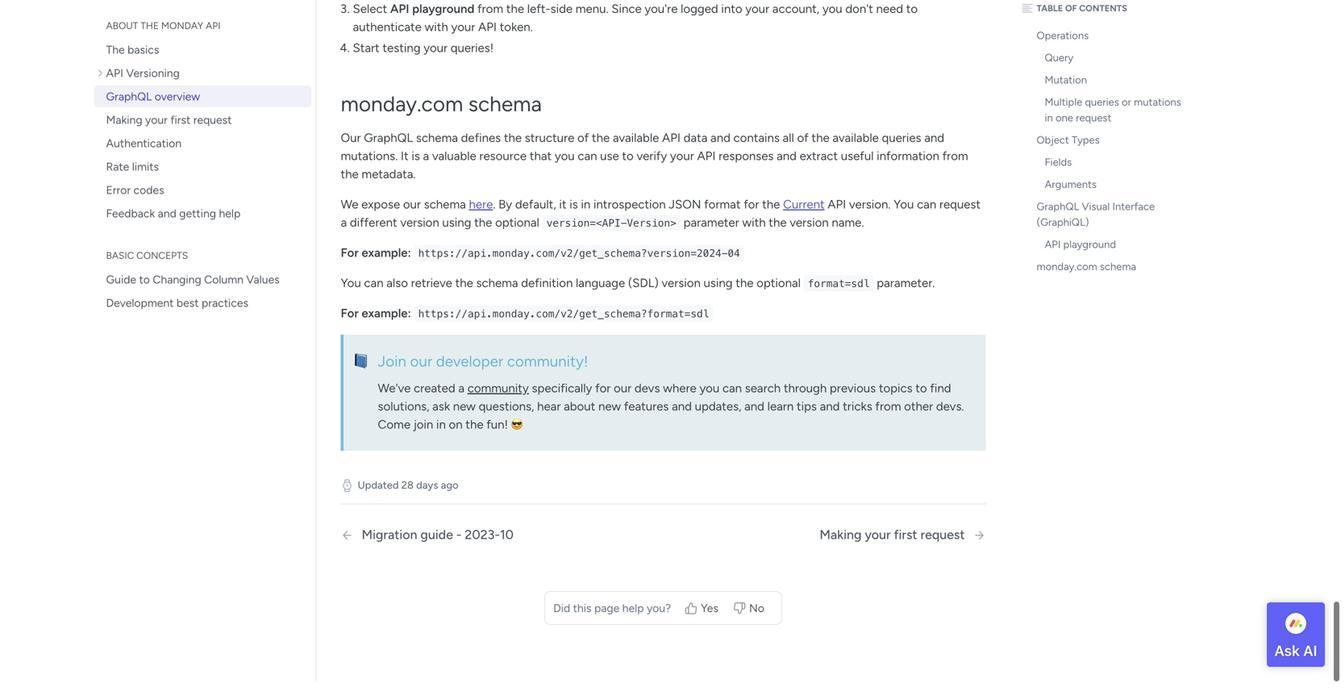 Task type: locate. For each thing, give the bounding box(es) containing it.
0 horizontal spatial a
[[341, 217, 347, 232]]

using inside api version. you can request a different version using the optional
[[442, 217, 472, 232]]

version down current link
[[790, 217, 829, 232]]

0 horizontal spatial with
[[425, 21, 448, 36]]

1 horizontal spatial available
[[833, 132, 879, 147]]

1 vertical spatial with
[[743, 217, 766, 232]]

on
[[449, 419, 463, 434]]

1 vertical spatial for
[[596, 383, 611, 397]]

1 horizontal spatial version
[[662, 278, 701, 292]]

you're
[[645, 3, 678, 18]]

graphql up it
[[364, 132, 413, 147]]

don't
[[846, 3, 874, 18]]

queries down mutation link
[[1085, 97, 1120, 110]]

available up useful
[[833, 132, 879, 147]]

version right different
[[400, 217, 440, 232]]

0 horizontal spatial is
[[412, 151, 420, 165]]

from the left-side menu. since you're logged into your account, you don't need to authenticate with your api token.
[[353, 3, 918, 36]]

0 horizontal spatial from
[[478, 3, 504, 18]]

questions,
[[479, 401, 534, 415]]

to inside from the left-side menu. since you're logged into your account, you don't need to authenticate with your api token.
[[907, 3, 918, 18]]

into
[[722, 3, 743, 18]]

1 vertical spatial you
[[341, 278, 361, 292]]

and down all
[[777, 151, 797, 165]]

0 horizontal spatial of
[[578, 132, 589, 147]]

updated 28 days ago
[[358, 481, 459, 494]]

our right expose
[[403, 199, 421, 214]]

1 vertical spatial playground
[[1064, 240, 1117, 252]]

1 available from the left
[[613, 132, 659, 147]]

graphql inside graphql visual interface (graphiql)
[[1037, 202, 1080, 215]]

0 horizontal spatial in
[[436, 419, 446, 434]]

we
[[341, 199, 359, 214]]

a right it
[[423, 151, 429, 165]]

1 horizontal spatial graphql
[[364, 132, 413, 147]]

join our developer community!
[[378, 354, 589, 372]]

0 vertical spatial in
[[1045, 113, 1054, 126]]

graphql up (graphiql)
[[1037, 202, 1080, 215]]

graphql for graphql visual interface (graphiql)
[[1037, 202, 1080, 215]]

1 vertical spatial first
[[894, 529, 918, 544]]

monday.com schema up defines
[[341, 93, 542, 118]]

here link
[[469, 199, 493, 214]]

in left on
[[436, 419, 446, 434]]

1 horizontal spatial new
[[599, 401, 621, 415]]

schema
[[469, 93, 542, 118], [416, 132, 458, 147], [424, 199, 466, 214], [1100, 262, 1137, 275], [476, 278, 518, 292]]

queries up 'information'
[[882, 132, 922, 147]]

example: for for example: https://api.monday.com/v2/get_schema?format=sdl
[[362, 308, 411, 322]]

to up other
[[916, 383, 928, 397]]

monday.com up it
[[341, 93, 463, 118]]

0 vertical spatial is
[[412, 151, 420, 165]]

1 vertical spatial a
[[341, 217, 347, 232]]

1 for from the top
[[341, 247, 359, 262]]

1 horizontal spatial using
[[704, 278, 733, 292]]

of right structure
[[578, 132, 589, 147]]

object
[[1037, 135, 1070, 148]]

a down we
[[341, 217, 347, 232]]

from inside from the left-side menu. since you're logged into your account, you don't need to authenticate with your api token.
[[478, 3, 504, 18]]

example: for for example: https://api.monday.com/v2/get_schema?version=2024-04
[[362, 247, 411, 262]]

api versioning link
[[94, 64, 312, 85]]

in left one
[[1045, 113, 1054, 126]]

0 horizontal spatial queries
[[882, 132, 922, 147]]

1 horizontal spatial making
[[820, 529, 862, 544]]

1 of from the left
[[578, 132, 589, 147]]

and right data
[[711, 132, 731, 147]]

0 horizontal spatial monday.com schema
[[341, 93, 542, 118]]

1 example: from the top
[[362, 247, 411, 262]]

2 for from the top
[[341, 308, 359, 322]]

a inside our graphql schema defines the structure of the available api data and contains all of the available queries and mutations. it is a valuable resource that you can use to verify your api responses and extract useful information from the metadata.
[[423, 151, 429, 165]]

retrieve
[[411, 278, 453, 292]]

0 vertical spatial our
[[403, 199, 421, 214]]

1 vertical spatial is
[[570, 199, 578, 214]]

authenticate
[[353, 21, 422, 36]]

ai
[[1304, 642, 1318, 660]]

specifically
[[532, 383, 593, 397]]

you left don't
[[823, 3, 843, 18]]

2 horizontal spatial from
[[943, 151, 969, 165]]

mutations
[[1135, 97, 1182, 110]]

the up token.
[[507, 3, 524, 18]]

playground up start testing your queries!
[[412, 3, 475, 18]]

0 vertical spatial monday.com schema
[[341, 93, 542, 118]]

the down here link
[[475, 217, 492, 232]]

and down codes
[[158, 208, 177, 222]]

1 horizontal spatial monday.com
[[1037, 262, 1098, 275]]

(sdl)
[[628, 278, 659, 292]]

0 vertical spatial making
[[106, 115, 142, 128]]

0 vertical spatial making your first request
[[106, 115, 232, 128]]

1 vertical spatial help
[[623, 603, 644, 617]]

api playground
[[1045, 240, 1117, 252]]

the right retrieve
[[456, 278, 473, 292]]

community!
[[507, 354, 589, 372]]

about
[[564, 401, 596, 415]]

from down the topics
[[876, 401, 902, 415]]

first
[[170, 115, 191, 128], [894, 529, 918, 544]]

schema inside monday.com schema link
[[1100, 262, 1137, 275]]

1 horizontal spatial you
[[894, 199, 914, 214]]

you inside our graphql schema defines the structure of the available api data and contains all of the available queries and mutations. it is a valuable resource that you can use to verify your api responses and extract useful information from the metadata.
[[555, 151, 575, 165]]

0 vertical spatial you
[[894, 199, 914, 214]]

the right on
[[466, 419, 484, 434]]

with up start testing your queries!
[[425, 21, 448, 36]]

2 example: from the top
[[362, 308, 411, 322]]

help right getting
[[219, 208, 241, 222]]

arguments link
[[1027, 175, 1196, 197]]

1 horizontal spatial of
[[798, 132, 809, 147]]

(graphiql)
[[1037, 217, 1090, 230]]

1 vertical spatial using
[[704, 278, 733, 292]]

error codes
[[106, 185, 164, 198]]

new right about
[[599, 401, 621, 415]]

join
[[414, 419, 433, 434]]

0 vertical spatial a
[[423, 151, 429, 165]]

join
[[378, 354, 407, 372]]

our right join
[[410, 354, 433, 372]]

monday.com schema down api playground
[[1037, 262, 1137, 275]]

0 horizontal spatial monday.com
[[341, 93, 463, 118]]

we've
[[378, 383, 411, 397]]

for right 'format'
[[744, 199, 760, 214]]

start
[[353, 42, 380, 57]]

1 horizontal spatial first
[[894, 529, 918, 544]]

api up queries!
[[478, 21, 497, 36]]

1 vertical spatial queries
[[882, 132, 922, 147]]

you left also
[[341, 278, 361, 292]]

menu.
[[576, 3, 609, 18]]

2 vertical spatial a
[[459, 383, 465, 397]]

can left use
[[578, 151, 597, 165]]

the inside specifically for our devs where you can search through previous topics to find solutions, ask new questions, hear about new features and updates, and learn tips and tricks from other devs. come join in on the fun! 😎
[[466, 419, 484, 434]]

2 vertical spatial graphql
[[1037, 202, 1080, 215]]

you up updates,
[[700, 383, 720, 397]]

guide to changing column values
[[106, 274, 280, 288]]

thumbs up 2 image
[[685, 603, 698, 616]]

from inside specifically for our devs where you can search through previous topics to find solutions, ask new questions, hear about new features and updates, and learn tips and tricks from other devs. come join in on the fun! 😎
[[876, 401, 902, 415]]

rate
[[106, 161, 129, 175]]

available up verify
[[613, 132, 659, 147]]

can down 'information'
[[917, 199, 937, 214]]

0 vertical spatial you
[[823, 3, 843, 18]]

first inside the pagination controls element
[[894, 529, 918, 544]]

optional left format=sdl
[[757, 278, 801, 292]]

for down different
[[341, 247, 359, 262]]

and up 'information'
[[925, 132, 945, 147]]

account,
[[773, 3, 820, 18]]

best
[[177, 298, 199, 311]]

0 vertical spatial for
[[744, 199, 760, 214]]

our inside specifically for our devs where you can search through previous topics to find solutions, ask new questions, hear about new features and updates, and learn tips and tricks from other devs. come join in on the fun! 😎
[[614, 383, 632, 397]]

from right 'information'
[[943, 151, 969, 165]]

operations link
[[1019, 26, 1196, 48]]

solutions,
[[378, 401, 430, 415]]

2023-
[[465, 529, 500, 544]]

graphql down api versioning
[[106, 91, 152, 105]]

2 horizontal spatial you
[[823, 3, 843, 18]]

days
[[416, 481, 438, 494]]

to right use
[[622, 151, 634, 165]]

our for we expose our schema here . by default, it is in introspection json format for the current
[[403, 199, 421, 214]]

1 vertical spatial optional
[[757, 278, 801, 292]]

10
[[500, 529, 514, 544]]

our left devs
[[614, 383, 632, 397]]

1 horizontal spatial making your first request
[[820, 529, 965, 544]]

in up version=<api-
[[581, 199, 591, 214]]

interface
[[1113, 202, 1155, 215]]

definition
[[521, 278, 573, 292]]

first down the overview at the top
[[170, 115, 191, 128]]

2 vertical spatial our
[[614, 383, 632, 397]]

0 vertical spatial first
[[170, 115, 191, 128]]

1 vertical spatial our
[[410, 354, 433, 372]]

1 horizontal spatial queries
[[1085, 97, 1120, 110]]

0 vertical spatial for
[[341, 247, 359, 262]]

you right version.
[[894, 199, 914, 214]]

first left arrow right2 icon
[[894, 529, 918, 544]]

api up name.
[[828, 199, 847, 214]]

the basics
[[106, 44, 159, 58]]

no button
[[728, 598, 774, 622]]

created
[[414, 383, 456, 397]]

version right "(sdl)"
[[662, 278, 701, 292]]

can inside our graphql schema defines the structure of the available api data and contains all of the available queries and mutations. it is a valuable resource that you can use to verify your api responses and extract useful information from the metadata.
[[578, 151, 597, 165]]

0 horizontal spatial making
[[106, 115, 142, 128]]

rate limits link
[[94, 157, 312, 179]]

optional down by
[[495, 217, 540, 232]]

2 horizontal spatial in
[[1045, 113, 1054, 126]]

0 horizontal spatial version
[[400, 217, 440, 232]]

with right parameter
[[743, 217, 766, 232]]

our graphql schema defines the structure of the available api data and contains all of the available queries and mutations. it is a valuable resource that you can use to verify your api responses and extract useful information from the metadata.
[[341, 132, 969, 183]]

1 vertical spatial you
[[555, 151, 575, 165]]

updates,
[[695, 401, 742, 415]]

example: down also
[[362, 308, 411, 322]]

is
[[412, 151, 420, 165], [570, 199, 578, 214]]

can up updates,
[[723, 383, 742, 397]]

1 vertical spatial for
[[341, 308, 359, 322]]

0 horizontal spatial new
[[453, 401, 476, 415]]

for up the 📘
[[341, 308, 359, 322]]

0 vertical spatial example:
[[362, 247, 411, 262]]

schema up for example: https://api.monday.com/v2/get_schema?format=sdl
[[476, 278, 518, 292]]

1 horizontal spatial for
[[744, 199, 760, 214]]

2 horizontal spatial graphql
[[1037, 202, 1080, 215]]

version=<api-version> parameter with the version name.
[[547, 217, 864, 232]]

the
[[507, 3, 524, 18], [141, 21, 159, 33], [504, 132, 522, 147], [592, 132, 610, 147], [812, 132, 830, 147], [341, 169, 359, 183], [763, 199, 781, 214], [475, 217, 492, 232], [769, 217, 787, 232], [456, 278, 473, 292], [736, 278, 754, 292], [466, 419, 484, 434]]

1 horizontal spatial in
[[581, 199, 591, 214]]

tips
[[797, 401, 817, 415]]

you inside specifically for our devs where you can search through previous topics to find solutions, ask new questions, hear about new features and updates, and learn tips and tricks from other devs. come join in on the fun! 😎
[[700, 383, 720, 397]]

values
[[246, 274, 280, 288]]

request left arrow right2 icon
[[921, 529, 965, 544]]

version.
[[850, 199, 891, 214]]

schema left 'here'
[[424, 199, 466, 214]]

search
[[745, 383, 781, 397]]

for for for example: https://api.monday.com/v2/get_schema?format=sdl
[[341, 308, 359, 322]]

2 new from the left
[[599, 401, 621, 415]]

2 of from the left
[[798, 132, 809, 147]]

to right need
[[907, 3, 918, 18]]

ask ai
[[1275, 642, 1318, 660]]

playground up monday.com schema link
[[1064, 240, 1117, 252]]

introspection
[[594, 199, 666, 214]]

from up token.
[[478, 3, 504, 18]]

1 vertical spatial from
[[943, 151, 969, 165]]

find
[[931, 383, 952, 397]]

1 vertical spatial monday.com schema
[[1037, 262, 1137, 275]]

api version. you can request a different version using the optional
[[341, 199, 981, 232]]

for
[[341, 247, 359, 262], [341, 308, 359, 322]]

is inside our graphql schema defines the structure of the available api data and contains all of the available queries and mutations. it is a valuable resource that you can use to verify your api responses and extract useful information from the metadata.
[[412, 151, 420, 165]]

monday.com down api playground
[[1037, 262, 1098, 275]]

practices
[[202, 298, 249, 311]]

of right all
[[798, 132, 809, 147]]

help
[[219, 208, 241, 222], [623, 603, 644, 617]]

using down 'here'
[[442, 217, 472, 232]]

1 vertical spatial making
[[820, 529, 862, 544]]

making your first request for the topmost making your first request link
[[106, 115, 232, 128]]

of
[[578, 132, 589, 147], [798, 132, 809, 147]]

request down 'information'
[[940, 199, 981, 214]]

queries inside multiple queries or mutations in one request
[[1085, 97, 1120, 110]]

operations
[[1037, 31, 1089, 44]]

request up types
[[1076, 113, 1112, 126]]

testing
[[383, 42, 421, 57]]

mutation
[[1045, 75, 1088, 88]]

migration
[[362, 529, 418, 544]]

0 horizontal spatial for
[[596, 383, 611, 397]]

0 vertical spatial help
[[219, 208, 241, 222]]

request inside api version. you can request a different version using the optional
[[940, 199, 981, 214]]

schema down api playground link
[[1100, 262, 1137, 275]]

2 vertical spatial you
[[700, 383, 720, 397]]

thumbs down1 image
[[733, 603, 746, 616]]

2 horizontal spatial a
[[459, 383, 465, 397]]

1 horizontal spatial you
[[700, 383, 720, 397]]

0 vertical spatial using
[[442, 217, 472, 232]]

1 horizontal spatial making your first request link
[[820, 529, 986, 545]]

mutations.
[[341, 151, 398, 165]]

2 vertical spatial from
[[876, 401, 902, 415]]

2 horizontal spatial version
[[790, 217, 829, 232]]

ask ai button
[[1268, 603, 1326, 667]]

arrow left2 image
[[341, 530, 354, 543]]

codes
[[134, 185, 164, 198]]

0 horizontal spatial graphql
[[106, 91, 152, 105]]

0 vertical spatial from
[[478, 3, 504, 18]]

monday.com schema inside monday.com schema link
[[1037, 262, 1137, 275]]

playground
[[412, 3, 475, 18], [1064, 240, 1117, 252]]

0 horizontal spatial making your first request link
[[94, 110, 312, 132]]

0 vertical spatial optional
[[495, 217, 540, 232]]

using down 04
[[704, 278, 733, 292]]

for for for example: https://api.monday.com/v2/get_schema?version=2024-04
[[341, 247, 359, 262]]

1 horizontal spatial a
[[423, 151, 429, 165]]

you inside api version. you can request a different version using the optional
[[894, 199, 914, 214]]

api down data
[[697, 151, 716, 165]]

is right 'it'
[[570, 199, 578, 214]]

our
[[403, 199, 421, 214], [410, 354, 433, 372], [614, 383, 632, 397]]

to right guide
[[139, 274, 150, 288]]

0 horizontal spatial available
[[613, 132, 659, 147]]

a right created
[[459, 383, 465, 397]]

arguments
[[1045, 179, 1097, 192]]

feedback and getting help link
[[94, 204, 312, 226]]

you down structure
[[555, 151, 575, 165]]

0 horizontal spatial making your first request
[[106, 115, 232, 128]]

0 horizontal spatial optional
[[495, 217, 540, 232]]

in
[[1045, 113, 1054, 126], [581, 199, 591, 214], [436, 419, 446, 434]]

📘
[[353, 354, 369, 372]]

where
[[663, 383, 697, 397]]

schema up 'valuable'
[[416, 132, 458, 147]]

learn
[[768, 401, 794, 415]]

for up about
[[596, 383, 611, 397]]

monday
[[161, 21, 203, 33]]

0 horizontal spatial help
[[219, 208, 241, 222]]

0 vertical spatial queries
[[1085, 97, 1120, 110]]

api down (graphiql)
[[1045, 240, 1061, 252]]

api up the basics link
[[206, 21, 221, 33]]

1 vertical spatial example:
[[362, 308, 411, 322]]

use
[[600, 151, 619, 165]]

new up on
[[453, 401, 476, 415]]

guide
[[106, 274, 136, 288]]

fields link
[[1027, 153, 1196, 175]]

1 horizontal spatial is
[[570, 199, 578, 214]]

with inside from the left-side menu. since you're logged into your account, you don't need to authenticate with your api token.
[[425, 21, 448, 36]]

queries
[[1085, 97, 1120, 110], [882, 132, 922, 147]]

is right it
[[412, 151, 420, 165]]

making your first request inside the pagination controls element
[[820, 529, 965, 544]]

0 horizontal spatial using
[[442, 217, 472, 232]]

help left "you?"
[[623, 603, 644, 617]]

0 vertical spatial with
[[425, 21, 448, 36]]

1 horizontal spatial help
[[623, 603, 644, 617]]

1 horizontal spatial from
[[876, 401, 902, 415]]

optional
[[495, 217, 540, 232], [757, 278, 801, 292]]

1 horizontal spatial monday.com schema
[[1037, 262, 1137, 275]]

1 vertical spatial making your first request
[[820, 529, 965, 544]]

0 horizontal spatial you
[[555, 151, 575, 165]]

example: up also
[[362, 247, 411, 262]]

graphql inside our graphql schema defines the structure of the available api data and contains all of the available queries and mutations. it is a valuable resource that you can use to verify your api responses and extract useful information from the metadata.
[[364, 132, 413, 147]]



Task type: vqa. For each thing, say whether or not it's contained in the screenshot.
the partnership link
no



Task type: describe. For each thing, give the bounding box(es) containing it.
1 horizontal spatial playground
[[1064, 240, 1117, 252]]

that
[[530, 151, 552, 165]]

types
[[1072, 135, 1100, 148]]

basic
[[106, 251, 134, 263]]

it
[[401, 151, 409, 165]]

the down 04
[[736, 278, 754, 292]]

migration guide - 2023-10
[[362, 529, 514, 544]]

different
[[350, 217, 397, 232]]

the basics link
[[94, 40, 312, 62]]

also
[[387, 278, 408, 292]]

our
[[341, 132, 361, 147]]

in inside specifically for our devs where you can search through previous topics to find solutions, ask new questions, hear about new features and updates, and learn tips and tricks from other devs. come join in on the fun! 😎
[[436, 419, 446, 434]]

to inside specifically for our devs where you can search through previous topics to find solutions, ask new questions, hear about new features and updates, and learn tips and tricks from other devs. come join in on the fun! 😎
[[916, 383, 928, 397]]

side
[[551, 3, 573, 18]]

parameter
[[684, 217, 740, 232]]

help for getting
[[219, 208, 241, 222]]

version inside api version. you can request a different version using the optional
[[400, 217, 440, 232]]

optional inside api version. you can request a different version using the optional
[[495, 217, 540, 232]]

request inside multiple queries or mutations in one request
[[1076, 113, 1112, 126]]

you inside from the left-side menu. since you're logged into your account, you don't need to authenticate with your api token.
[[823, 3, 843, 18]]

version>
[[627, 219, 677, 231]]

your inside our graphql schema defines the structure of the available api data and contains all of the available queries and mutations. it is a valuable resource that you can use to verify your api responses and extract useful information from the metadata.
[[670, 151, 695, 165]]

responses
[[719, 151, 774, 165]]

it
[[559, 199, 567, 214]]

select api playground
[[353, 3, 475, 18]]

0 vertical spatial monday.com
[[341, 93, 463, 118]]

queries!
[[451, 42, 494, 57]]

updated
[[358, 481, 399, 494]]

request inside the pagination controls element
[[921, 529, 965, 544]]

yes button
[[679, 598, 728, 622]]

object types link
[[1019, 131, 1196, 153]]

-
[[456, 529, 462, 544]]

graphql for graphql overview
[[106, 91, 152, 105]]

schema inside our graphql schema defines the structure of the available api data and contains all of the available queries and mutations. it is a valuable resource that you can use to verify your api responses and extract useful information from the metadata.
[[416, 132, 458, 147]]

https://api.monday.com/v2/get_schema?format=sdl
[[418, 310, 709, 322]]

and right the tips
[[820, 401, 840, 415]]

data
[[684, 132, 708, 147]]

feedback
[[106, 208, 155, 222]]

mutation link
[[1027, 71, 1196, 93]]

and down search
[[745, 401, 765, 415]]

1 vertical spatial in
[[581, 199, 591, 214]]

tricks
[[843, 401, 873, 415]]

ago
[[441, 481, 459, 494]]

request up authentication link at left
[[193, 115, 232, 128]]

query
[[1045, 53, 1074, 66]]

no
[[750, 603, 765, 617]]

project logo image
[[1284, 611, 1309, 637]]

metadata.
[[362, 169, 416, 183]]

your inside the pagination controls element
[[865, 529, 891, 544]]

specifically for our devs where you can search through previous topics to find solutions, ask new questions, hear about new features and updates, and learn tips and tricks from other devs. come join in on the fun! 😎
[[378, 383, 965, 434]]

1 new from the left
[[453, 401, 476, 415]]

can inside specifically for our devs where you can search through previous topics to find solutions, ask new questions, hear about new features and updates, and learn tips and tricks from other devs. come join in on the fun! 😎
[[723, 383, 742, 397]]

migration guide - 2023-10 link
[[341, 529, 618, 545]]

devs.
[[937, 401, 965, 415]]

making your first request for making your first request link to the bottom
[[820, 529, 965, 544]]

object types
[[1037, 135, 1100, 148]]

can inside api version. you can request a different version using the optional
[[917, 199, 937, 214]]

you can also retrieve the schema definition language (sdl) version using the optional format=sdl parameter.
[[341, 278, 935, 292]]

here
[[469, 199, 493, 214]]

guide to changing column values link
[[94, 270, 312, 292]]

watch image
[[341, 481, 354, 494]]

api playground link
[[1027, 235, 1196, 257]]

help for page
[[623, 603, 644, 617]]

0 vertical spatial playground
[[412, 3, 475, 18]]

can left also
[[364, 278, 384, 292]]

from inside our graphql schema defines the structure of the available api data and contains all of the available queries and mutations. it is a valuable resource that you can use to verify your api responses and extract useful information from the metadata.
[[943, 151, 969, 165]]

the inside from the left-side menu. since you're logged into your account, you don't need to authenticate with your api token.
[[507, 3, 524, 18]]

for inside specifically for our devs where you can search through previous topics to find solutions, ask new questions, hear about new features and updates, and learn tips and tricks from other devs. come join in on the fun! 😎
[[596, 383, 611, 397]]

feedback and getting help
[[106, 208, 241, 222]]

2 available from the left
[[833, 132, 879, 147]]

.
[[493, 199, 496, 214]]

a inside api version. you can request a different version using the optional
[[341, 217, 347, 232]]

making inside the pagination controls element
[[820, 529, 862, 544]]

1 vertical spatial making your first request link
[[820, 529, 986, 545]]

pagination controls element
[[341, 513, 986, 561]]

monday.com schema link
[[1019, 257, 1196, 280]]

you?
[[647, 603, 671, 617]]

the up resource
[[504, 132, 522, 147]]

did this page help you?
[[554, 603, 671, 617]]

limits
[[132, 161, 159, 175]]

0 vertical spatial making your first request link
[[94, 110, 312, 132]]

our for specifically for our devs where you can search through previous topics to find solutions, ask new questions, hear about new features and updates, and learn tips and tricks from other devs. come join in on the fun! 😎
[[614, 383, 632, 397]]

format
[[704, 199, 741, 214]]

about
[[106, 21, 138, 33]]

getting
[[179, 208, 216, 222]]

select
[[353, 3, 387, 18]]

about the monday api
[[106, 21, 221, 33]]

resource
[[480, 151, 527, 165]]

we've created a community
[[378, 383, 529, 397]]

defines
[[461, 132, 501, 147]]

the up basics at top
[[141, 21, 159, 33]]

guide
[[421, 529, 453, 544]]

graphql overview
[[106, 91, 200, 105]]

the down current on the top of page
[[769, 217, 787, 232]]

0 horizontal spatial you
[[341, 278, 361, 292]]

other
[[905, 401, 934, 415]]

information
[[877, 151, 940, 165]]

devs
[[635, 383, 660, 397]]

show subpages for api versioning image
[[98, 69, 106, 80]]

since
[[612, 3, 642, 18]]

this
[[573, 603, 592, 617]]

one
[[1056, 113, 1074, 126]]

topics
[[879, 383, 913, 397]]

to inside our graphql schema defines the structure of the available api data and contains all of the available queries and mutations. it is a valuable resource that you can use to verify your api responses and extract useful information from the metadata.
[[622, 151, 634, 165]]

api down the
[[106, 68, 123, 81]]

1 horizontal spatial with
[[743, 217, 766, 232]]

in inside multiple queries or mutations in one request
[[1045, 113, 1054, 126]]

left-
[[527, 3, 551, 18]]

name.
[[832, 217, 864, 232]]

current
[[783, 199, 825, 214]]

the inside api version. you can request a different version using the optional
[[475, 217, 492, 232]]

schema up defines
[[469, 93, 542, 118]]

api inside from the left-side menu. since you're logged into your account, you don't need to authenticate with your api token.
[[478, 21, 497, 36]]

arrow right2 image
[[973, 530, 986, 543]]

the down 'mutations.'
[[341, 169, 359, 183]]

the left current on the top of page
[[763, 199, 781, 214]]

api inside api version. you can request a different version using the optional
[[828, 199, 847, 214]]

community
[[468, 383, 529, 397]]

the up use
[[592, 132, 610, 147]]

the up extract
[[812, 132, 830, 147]]

graphql overview link
[[94, 87, 312, 109]]

all
[[783, 132, 795, 147]]

development best practices link
[[94, 294, 312, 315]]

or
[[1122, 97, 1132, 110]]

page
[[595, 603, 620, 617]]

api up authenticate
[[390, 3, 409, 18]]

api left data
[[662, 132, 681, 147]]

1 horizontal spatial optional
[[757, 278, 801, 292]]

ask
[[433, 401, 450, 415]]

versioning
[[126, 68, 180, 81]]

contains
[[734, 132, 780, 147]]

and down where
[[672, 401, 692, 415]]

for example: https://api.monday.com/v2/get_schema?version=2024-04
[[341, 247, 740, 262]]

multiple queries or mutations in one request
[[1045, 97, 1182, 126]]

community link
[[468, 383, 529, 397]]

queries inside our graphql schema defines the structure of the available api data and contains all of the available queries and mutations. it is a valuable resource that you can use to verify your api responses and extract useful information from the metadata.
[[882, 132, 922, 147]]

ask
[[1275, 642, 1301, 660]]

04
[[728, 249, 740, 261]]



